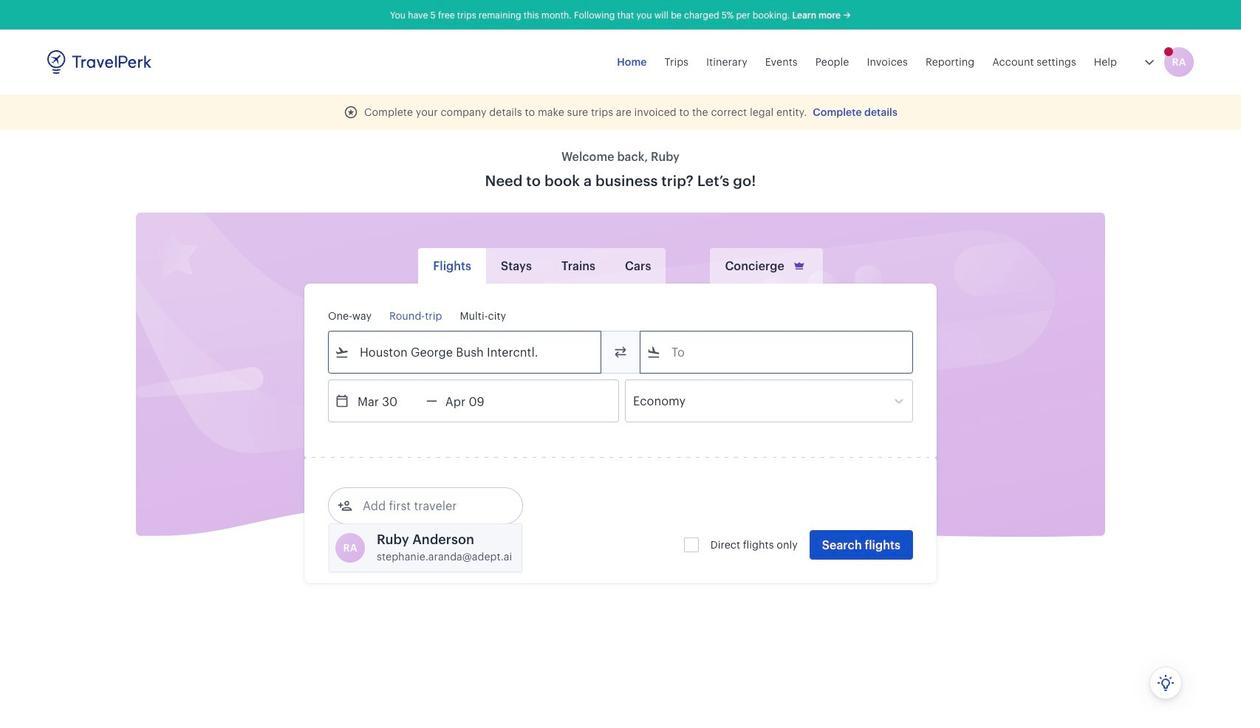 Task type: describe. For each thing, give the bounding box(es) containing it.
Return text field
[[437, 381, 514, 422]]



Task type: locate. For each thing, give the bounding box(es) containing it.
From search field
[[350, 341, 582, 364]]

Add first traveler search field
[[352, 494, 506, 518]]

To search field
[[661, 341, 893, 364]]

Depart text field
[[350, 381, 426, 422]]



